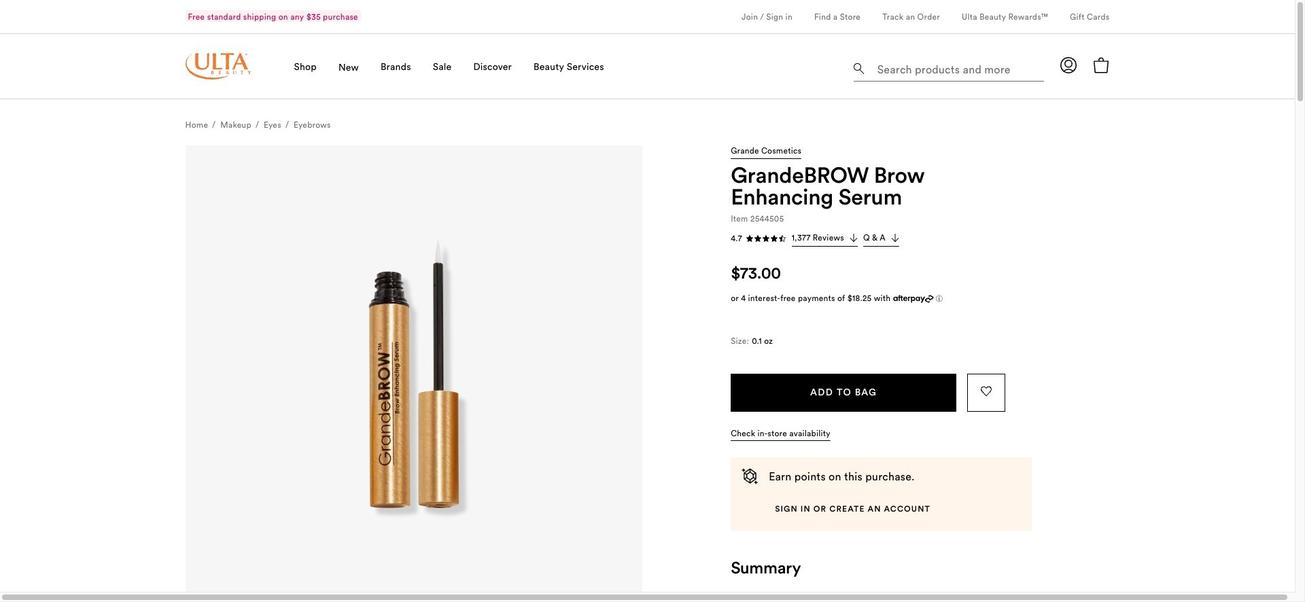 Task type: describe. For each thing, give the bounding box(es) containing it.
1 withiconright image from the left
[[850, 234, 858, 242]]

0 items in bag image
[[1094, 57, 1110, 73]]

3 starfilled image from the left
[[762, 234, 770, 243]]

grande cosmetics grandebrow brow enhancing serum #1 image
[[185, 146, 642, 603]]



Task type: locate. For each thing, give the bounding box(es) containing it.
Search products and more search field
[[876, 54, 1041, 78]]

4 starfilled image from the left
[[770, 234, 779, 243]]

None search field
[[855, 52, 1045, 84]]

2 withiconright image from the left
[[892, 234, 900, 242]]

withiconright image
[[850, 234, 858, 242], [892, 234, 900, 242]]

1 starfilled image from the left
[[746, 234, 754, 243]]

starhalf image
[[779, 234, 787, 243]]

log in to your ulta account image
[[1061, 57, 1078, 73]]

2 starfilled image from the left
[[754, 234, 762, 243]]

1 horizontal spatial withiconright image
[[892, 234, 900, 242]]

starfilled image
[[746, 234, 754, 243], [754, 234, 762, 243], [762, 234, 770, 243], [770, 234, 779, 243]]

0 horizontal spatial withiconright image
[[850, 234, 858, 242]]



Task type: vqa. For each thing, say whether or not it's contained in the screenshot.
first Withiconright from the right
yes



